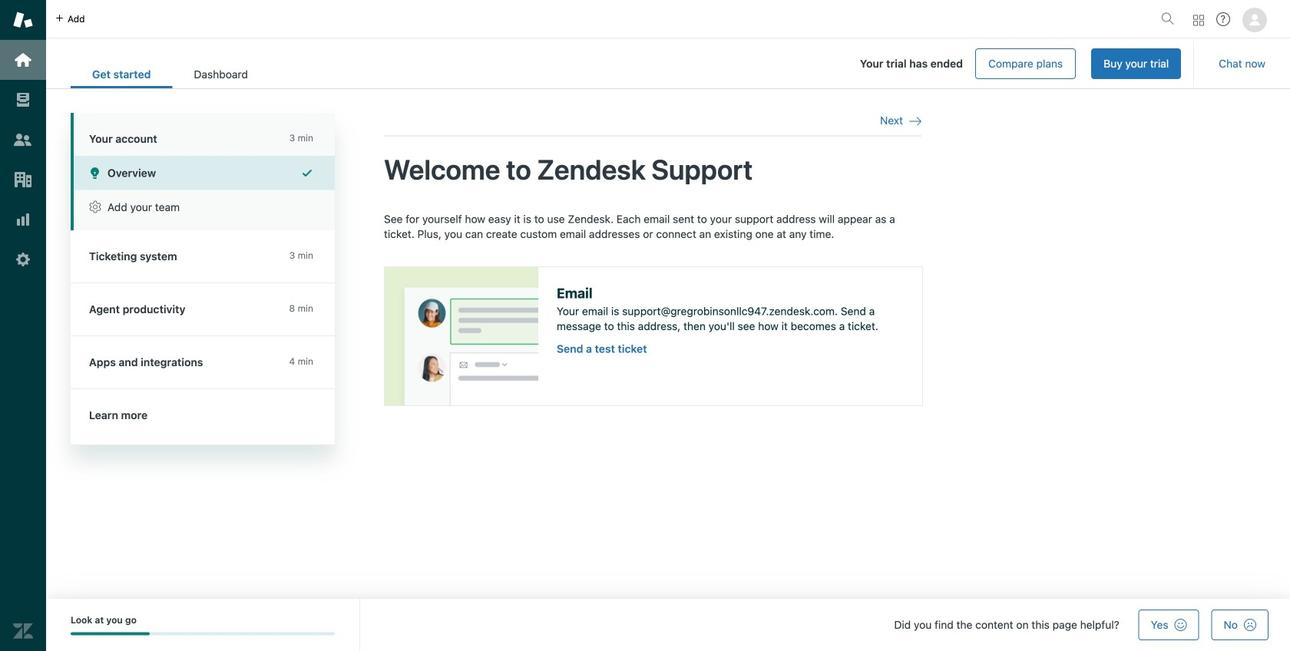 Task type: describe. For each thing, give the bounding box(es) containing it.
views image
[[13, 90, 33, 110]]

organizations image
[[13, 170, 33, 190]]

zendesk image
[[13, 621, 33, 641]]

zendesk support image
[[13, 10, 33, 30]]

get started image
[[13, 50, 33, 70]]

admin image
[[13, 250, 33, 270]]

reporting image
[[13, 210, 33, 230]]



Task type: vqa. For each thing, say whether or not it's contained in the screenshot.
Remove icon at the left of the page
no



Task type: locate. For each thing, give the bounding box(es) containing it.
tab
[[172, 60, 270, 88]]

get help image
[[1217, 12, 1231, 26]]

example of email conversation inside of the ticketing system and the customer is asking the agent about reimbursement policy. image
[[385, 267, 538, 405]]

heading
[[71, 113, 335, 156]]

zendesk products image
[[1194, 15, 1204, 26]]

progress bar
[[71, 633, 335, 636]]

tab list
[[71, 60, 270, 88]]

customers image
[[13, 130, 33, 150]]

main element
[[0, 0, 46, 651]]



